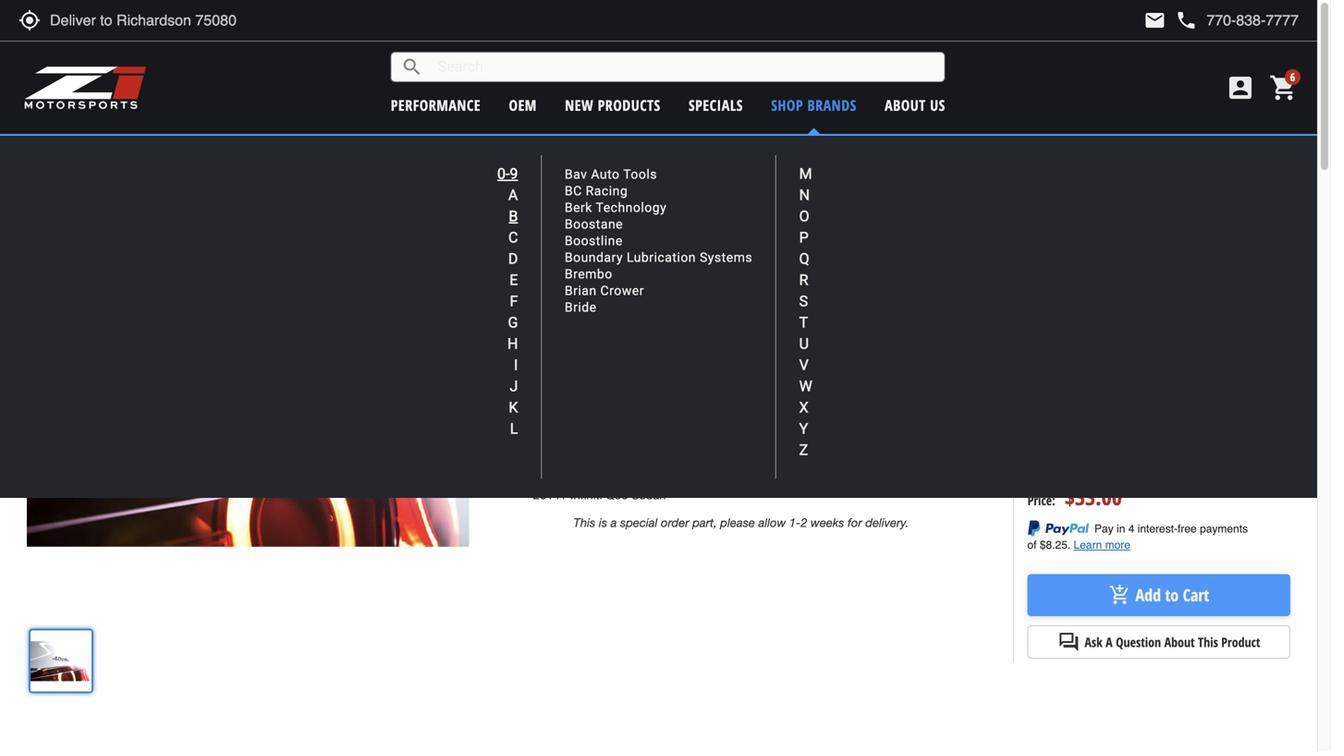 Task type: locate. For each thing, give the bounding box(es) containing it.
originally
[[904, 395, 952, 410]]

red
[[574, 211, 609, 243], [517, 395, 538, 410]]

(r33)
[[588, 414, 616, 428]]

0 vertical spatial a
[[496, 432, 503, 447]]

order
[[661, 516, 689, 530]]

is
[[559, 358, 568, 373], [856, 377, 865, 391], [599, 516, 607, 530]]

a inside this badge is found on the right side of the trunk on all 2020+ jdm nissan skyline (infiniti q50) models equipped with the 400hp vr30 powertrain. the 400r is japans equivalent to the red sport found in the us market. the legendary 400r name was used originally on the 1997 skyline (r33) gt-r 400r. this car was inspired by the le mans gt cars and had a track ready 400hp engine.
[[496, 432, 503, 447]]

0 horizontal spatial on
[[606, 358, 619, 373]]

skyline up ready
[[547, 414, 585, 428]]

a up b
[[508, 186, 518, 204]]

about
[[885, 95, 926, 115], [1164, 634, 1195, 651]]

0 horizontal spatial a
[[508, 186, 518, 204]]

by
[[802, 414, 815, 428]]

x
[[799, 399, 809, 416]]

1 vertical spatial is
[[856, 377, 865, 391]]

this up q50)
[[496, 358, 519, 373]]

lubrication
[[627, 250, 696, 265]]

1 vertical spatial 400r
[[825, 377, 853, 391]]

1 vertical spatial red
[[517, 395, 538, 410]]

allow
[[759, 516, 786, 530]]

0 horizontal spatial to
[[969, 377, 980, 391]]

equivalent
[[911, 377, 966, 391]]

(change model)
[[736, 144, 819, 162]]

0 vertical spatial sport
[[615, 211, 665, 243]]

of
[[696, 358, 706, 373]]

star right d
[[519, 248, 538, 266]]

this
[[496, 358, 519, 373], [685, 414, 708, 428], [574, 516, 596, 530], [1198, 634, 1218, 651]]

this left product
[[1198, 634, 1218, 651]]

this inside question_answer ask a question about this product
[[1198, 634, 1218, 651]]

specials link
[[689, 95, 743, 115]]

rear
[[810, 211, 853, 243]]

the down the '2020+'
[[801, 377, 821, 391]]

400r inside oem q50 red sport / skyline 400r rear trunk emblem star star star star_half 4.8/5 - (11 reviews) brand: infiniti fits models: q50...
[[759, 211, 804, 243]]

oem inside oem q50 red sport / skyline 400r rear trunk emblem star star star star_half 4.8/5 - (11 reviews) brand: infiniti fits models: q50...
[[482, 211, 526, 243]]

found up equipped
[[571, 358, 602, 373]]

infiniti right e
[[519, 271, 553, 289]]

t
[[799, 314, 808, 331]]

fits
[[482, 295, 500, 313]]

(change
[[736, 144, 778, 162]]

ask
[[1085, 634, 1103, 651]]

jdm
[[830, 358, 855, 373]]

on left all
[[761, 358, 774, 373]]

a inside question_answer ask a question about this product
[[1106, 634, 1113, 651]]

mail phone
[[1144, 9, 1198, 31]]

0 vertical spatial red
[[574, 211, 609, 243]]

u
[[799, 335, 809, 353]]

to inside this badge is found on the right side of the trunk on all 2020+ jdm nissan skyline (infiniti q50) models equipped with the 400hp vr30 powertrain. the 400r is japans equivalent to the red sport found in the us market. the legendary 400r name was used originally on the 1997 skyline (r33) gt-r 400r. this car was inspired by the le mans gt cars and had a track ready 400hp engine.
[[969, 377, 980, 391]]

0 vertical spatial q50
[[532, 211, 568, 243]]

about left us
[[885, 95, 926, 115]]

2 horizontal spatial skyline
[[898, 358, 937, 373]]

1 horizontal spatial red
[[574, 211, 609, 243]]

400r down jdm
[[825, 377, 853, 391]]

for
[[848, 516, 862, 530]]

2 vertical spatial is
[[599, 516, 607, 530]]

about inside question_answer ask a question about this product
[[1164, 634, 1195, 651]]

sport down models
[[542, 395, 571, 410]]

shop brands
[[771, 95, 857, 115]]

q50)
[[496, 377, 522, 391]]

p
[[799, 229, 809, 246]]

q50 left sedan
[[606, 488, 628, 503]]

m
[[799, 165, 812, 183]]

1 vertical spatial was
[[731, 414, 753, 428]]

0 vertical spatial the
[[801, 377, 821, 391]]

a inside the 0-9 a b c d e f g h i j k l
[[508, 186, 518, 204]]

0 horizontal spatial skyline
[[547, 414, 585, 428]]

1 vertical spatial about
[[1164, 634, 1195, 651]]

r
[[799, 271, 808, 289], [639, 414, 647, 428]]

0 horizontal spatial sport
[[542, 395, 571, 410]]

1 horizontal spatial a
[[1106, 634, 1113, 651]]

b
[[509, 208, 518, 225]]

my_location
[[18, 9, 41, 31]]

0 vertical spatial found
[[571, 358, 602, 373]]

z
[[799, 441, 808, 459]]

1 vertical spatial skyline
[[898, 358, 937, 373]]

the up track
[[496, 414, 513, 428]]

0 horizontal spatial red
[[517, 395, 538, 410]]

400r.
[[650, 414, 682, 428]]

sport
[[615, 211, 665, 243], [542, 395, 571, 410]]

1 vertical spatial infiniti
[[571, 488, 602, 503]]

z1 motorsports logo image
[[23, 65, 147, 111]]

account_box
[[1226, 73, 1255, 103]]

brand:
[[482, 271, 516, 289]]

sport left /
[[615, 211, 665, 243]]

a
[[496, 432, 503, 447], [611, 516, 617, 530]]

oem left new
[[509, 95, 537, 115]]

mans
[[855, 414, 885, 428]]

2 horizontal spatial on
[[955, 395, 969, 410]]

oem up d
[[482, 211, 526, 243]]

$33.00
[[1065, 482, 1122, 512]]

1 horizontal spatial infiniti
[[571, 488, 602, 503]]

q50 up star_half
[[532, 211, 568, 243]]

about right the question at the right bottom
[[1164, 634, 1195, 651]]

red inside oem q50 red sport / skyline 400r rear trunk emblem star star star star_half 4.8/5 - (11 reviews) brand: infiniti fits models: q50...
[[574, 211, 609, 243]]

0 horizontal spatial infiniti
[[519, 271, 553, 289]]

star down c
[[501, 248, 519, 266]]

q50 inside oem q50 red sport / skyline 400r rear trunk emblem star star star star_half 4.8/5 - (11 reviews) brand: infiniti fits models: q50...
[[532, 211, 568, 243]]

oem for oem q50 red sport / skyline 400r rear trunk emblem star star star star_half 4.8/5 - (11 reviews) brand: infiniti fits models: q50...
[[482, 211, 526, 243]]

to right the add on the right bottom
[[1165, 584, 1179, 607]]

1 horizontal spatial a
[[611, 516, 617, 530]]

search
[[401, 56, 423, 78]]

vr30
[[705, 377, 734, 391]]

on up equipped
[[606, 358, 619, 373]]

skyline inside oem q50 red sport / skyline 400r rear trunk emblem star star star star_half 4.8/5 - (11 reviews) brand: infiniti fits models: q50...
[[686, 211, 753, 243]]

400r up q
[[759, 211, 804, 243]]

0 vertical spatial to
[[969, 377, 980, 391]]

a for 0-
[[508, 186, 518, 204]]

0 vertical spatial 400r
[[759, 211, 804, 243]]

1 horizontal spatial to
[[1165, 584, 1179, 607]]

infiniti inside oem q50 red sport / skyline 400r rear trunk emblem star star star star_half 4.8/5 - (11 reviews) brand: infiniti fits models: q50...
[[519, 271, 553, 289]]

1 horizontal spatial is
[[599, 516, 607, 530]]

to down (infiniti
[[969, 377, 980, 391]]

1 vertical spatial q50
[[606, 488, 628, 503]]

boostline
[[565, 233, 623, 249]]

was right car
[[731, 414, 753, 428]]

nissan
[[858, 358, 895, 373]]

engine.
[[609, 432, 649, 447]]

is right badge
[[559, 358, 568, 373]]

0 vertical spatial infiniti
[[519, 271, 553, 289]]

0 vertical spatial a
[[508, 186, 518, 204]]

this is a special order part, please allow 1-2 weeks for delivery.
[[574, 516, 909, 530]]

1 vertical spatial a
[[1106, 634, 1113, 651]]

bc racing link
[[565, 183, 628, 199]]

0 horizontal spatial a
[[496, 432, 503, 447]]

price:
[[1028, 492, 1056, 509]]

add_shopping_cart add to cart
[[1109, 584, 1209, 607]]

brembo
[[565, 267, 613, 282]]

is down nissan
[[856, 377, 865, 391]]

0 vertical spatial was
[[850, 395, 871, 410]]

found down equipped
[[575, 395, 606, 410]]

star up infiniti link
[[538, 248, 556, 266]]

1 horizontal spatial skyline
[[686, 211, 753, 243]]

0 horizontal spatial is
[[559, 358, 568, 373]]

0 vertical spatial oem
[[509, 95, 537, 115]]

a right ask
[[1106, 634, 1113, 651]]

0 vertical spatial r
[[799, 271, 808, 289]]

new products
[[565, 95, 661, 115]]

1 horizontal spatial was
[[850, 395, 871, 410]]

r inside the m n o p q r s t u v w x y z
[[799, 271, 808, 289]]

1 vertical spatial sport
[[542, 395, 571, 410]]

0 horizontal spatial r
[[639, 414, 647, 428]]

(change model) link
[[736, 144, 819, 162]]

skyline up the systems
[[686, 211, 753, 243]]

sport inside this badge is found on the right side of the trunk on all 2020+ jdm nissan skyline (infiniti q50) models equipped with the 400hp vr30 powertrain. the 400r is japans equivalent to the red sport found in the us market. the legendary 400r name was used originally on the 1997 skyline (r33) gt-r 400r. this car was inspired by the le mans gt cars and had a track ready 400hp engine.
[[542, 395, 571, 410]]

skyline up equivalent
[[898, 358, 937, 373]]

1 horizontal spatial q50
[[606, 488, 628, 503]]

1 vertical spatial r
[[639, 414, 647, 428]]

0 horizontal spatial q50
[[532, 211, 568, 243]]

the up car
[[706, 395, 726, 410]]

0 horizontal spatial about
[[885, 95, 926, 115]]

on up had
[[955, 395, 969, 410]]

auto
[[591, 167, 620, 182]]

400r down w
[[785, 395, 813, 410]]

trunk
[[730, 358, 757, 373]]

mail link
[[1144, 9, 1166, 31]]

(infiniti
[[940, 358, 975, 373]]

the right 'in'
[[622, 395, 639, 410]]

n
[[799, 186, 810, 204]]

1 horizontal spatial sport
[[615, 211, 665, 243]]

1 horizontal spatial about
[[1164, 634, 1195, 651]]

9
[[510, 165, 518, 183]]

2 horizontal spatial is
[[856, 377, 865, 391]]

is down 2014+ infiniti q50 sedan
[[599, 516, 607, 530]]

0 vertical spatial skyline
[[686, 211, 753, 243]]

0 vertical spatial about
[[885, 95, 926, 115]]

skyline
[[686, 211, 753, 243], [898, 358, 937, 373], [547, 414, 585, 428]]

berk
[[565, 200, 592, 215]]

the left le at the right of page
[[818, 414, 835, 428]]

r down us
[[639, 414, 647, 428]]

0 horizontal spatial was
[[731, 414, 753, 428]]

0 horizontal spatial the
[[706, 395, 726, 410]]

i
[[514, 356, 518, 374]]

was up mans
[[850, 395, 871, 410]]

a left l
[[496, 432, 503, 447]]

performance link
[[391, 95, 481, 115]]

a for question_answer
[[1106, 634, 1113, 651]]

k
[[509, 399, 518, 416]]

a left special
[[611, 516, 617, 530]]

all
[[777, 358, 789, 373]]

1 vertical spatial oem
[[482, 211, 526, 243]]

r up s
[[799, 271, 808, 289]]

infiniti right 2014+
[[571, 488, 602, 503]]

product
[[1221, 634, 1260, 651]]

weeks
[[811, 516, 844, 530]]

2014+ infiniti q50 sedan
[[533, 488, 666, 503]]

with
[[622, 377, 644, 391]]

question_answer
[[1058, 632, 1080, 654]]

right
[[643, 358, 667, 373]]

brands
[[808, 95, 857, 115]]

1 horizontal spatial r
[[799, 271, 808, 289]]

boundary
[[565, 250, 623, 265]]

1 vertical spatial to
[[1165, 584, 1179, 607]]



Task type: describe. For each thing, give the bounding box(es) containing it.
boundary lubrication systems link
[[565, 250, 753, 265]]

2 star from the left
[[519, 248, 538, 266]]

gt-
[[620, 414, 639, 428]]

the down j
[[496, 395, 513, 410]]

2
[[801, 516, 807, 530]]

boostane
[[565, 217, 623, 232]]

1 horizontal spatial the
[[801, 377, 821, 391]]

h
[[508, 335, 518, 353]]

q50...
[[546, 297, 577, 313]]

shop brands link
[[771, 95, 857, 115]]

name
[[817, 395, 846, 410]]

crower
[[600, 283, 644, 298]]

account_box link
[[1221, 73, 1260, 103]]

had
[[957, 414, 978, 428]]

sedan
[[632, 488, 666, 503]]

boostline link
[[565, 233, 623, 249]]

the up with
[[622, 358, 639, 373]]

car
[[711, 414, 728, 428]]

d
[[508, 250, 518, 268]]

this badge is found on the right side of the trunk on all 2020+ jdm nissan skyline (infiniti q50) models equipped with the 400hp vr30 powertrain. the 400r is japans equivalent to the red sport found in the us market. the legendary 400r name was used originally on the 1997 skyline (r33) gt-r 400r. this car was inspired by the le mans gt cars and had a track ready 400hp engine.
[[496, 358, 980, 447]]

w
[[799, 378, 812, 395]]

o
[[799, 208, 810, 225]]

j
[[510, 378, 518, 395]]

track
[[506, 432, 533, 447]]

1 horizontal spatial on
[[761, 358, 774, 373]]

the down right
[[648, 377, 665, 391]]

400hp
[[569, 432, 606, 447]]

add
[[1136, 584, 1161, 607]]

shop
[[771, 95, 803, 115]]

ready
[[536, 432, 566, 447]]

phone link
[[1175, 9, 1299, 31]]

infiniti link
[[519, 271, 553, 289]]

3 star from the left
[[538, 248, 556, 266]]

add_shopping_cart
[[1109, 584, 1131, 607]]

red inside this badge is found on the right side of the trunk on all 2020+ jdm nissan skyline (infiniti q50) models equipped with the 400hp vr30 powertrain. the 400r is japans equivalent to the red sport found in the us market. the legendary 400r name was used originally on the 1997 skyline (r33) gt-r 400r. this car was inspired by the le mans gt cars and had a track ready 400hp engine.
[[517, 395, 538, 410]]

oem q50 red sport / skyline 400r rear trunk emblem star star star star_half 4.8/5 - (11 reviews) brand: infiniti fits models: q50...
[[482, 211, 995, 313]]

1 vertical spatial the
[[706, 395, 726, 410]]

part,
[[693, 516, 717, 530]]

about us link
[[885, 95, 945, 115]]

v
[[799, 356, 809, 374]]

brian crower link
[[565, 283, 644, 298]]

2 vertical spatial skyline
[[547, 414, 585, 428]]

new
[[565, 95, 594, 115]]

models:
[[503, 295, 543, 313]]

question_answer ask a question about this product
[[1058, 632, 1260, 654]]

us
[[930, 95, 945, 115]]

about us
[[885, 95, 945, 115]]

price: $33.00
[[1028, 482, 1122, 512]]

sport inside oem q50 red sport / skyline 400r rear trunk emblem star star star star_half 4.8/5 - (11 reviews) brand: infiniti fits models: q50...
[[615, 211, 665, 243]]

racing
[[586, 183, 628, 199]]

1-
[[789, 516, 801, 530]]

special
[[620, 516, 658, 530]]

s
[[799, 293, 808, 310]]

technology
[[596, 200, 667, 215]]

1 star from the left
[[501, 248, 519, 266]]

g
[[508, 314, 518, 331]]

used
[[875, 395, 901, 410]]

bride
[[565, 300, 597, 315]]

2020+
[[793, 358, 827, 373]]

1997
[[517, 414, 543, 428]]

0-
[[497, 165, 510, 183]]

oem link
[[509, 95, 537, 115]]

model)
[[782, 144, 819, 162]]

badge
[[522, 358, 556, 373]]

equipped
[[568, 377, 619, 391]]

please
[[720, 516, 755, 530]]

bav auto tools link
[[565, 167, 657, 182]]

the right of
[[710, 358, 726, 373]]

2 vertical spatial 400r
[[785, 395, 813, 410]]

boostane link
[[565, 217, 623, 232]]

4.8/5 -
[[578, 249, 611, 264]]

legendary
[[729, 395, 782, 410]]

this left car
[[685, 414, 708, 428]]

new products link
[[565, 95, 661, 115]]

in
[[609, 395, 618, 410]]

1 vertical spatial found
[[575, 395, 606, 410]]

tools
[[623, 167, 657, 182]]

0 vertical spatial is
[[559, 358, 568, 373]]

bav auto tools bc racing berk technology boostane boostline boundary lubrication systems brembo brian crower bride
[[565, 167, 753, 315]]

bc
[[565, 183, 582, 199]]

brembo link
[[565, 267, 613, 282]]

r inside this badge is found on the right side of the trunk on all 2020+ jdm nissan skyline (infiniti q50) models equipped with the 400hp vr30 powertrain. the 400r is japans equivalent to the red sport found in the us market. the legendary 400r name was used originally on the 1997 skyline (r33) gt-r 400r. this car was inspired by the le mans gt cars and had a track ready 400hp engine.
[[639, 414, 647, 428]]

Search search field
[[423, 53, 945, 81]]

phone
[[1175, 9, 1198, 31]]

gt
[[888, 414, 904, 428]]

cart
[[1183, 584, 1209, 607]]

y
[[799, 420, 808, 438]]

berk technology link
[[565, 200, 667, 215]]

emblem
[[918, 211, 995, 243]]

products
[[598, 95, 661, 115]]

this down 2014+ infiniti q50 sedan
[[574, 516, 596, 530]]

market.
[[662, 395, 702, 410]]

shopping_cart
[[1269, 73, 1299, 103]]

oem for oem
[[509, 95, 537, 115]]

1 vertical spatial a
[[611, 516, 617, 530]]

powertrain.
[[737, 377, 798, 391]]

bride link
[[565, 300, 597, 315]]

brian
[[565, 283, 597, 298]]



Task type: vqa. For each thing, say whether or not it's contained in the screenshot.
the Sedan
yes



